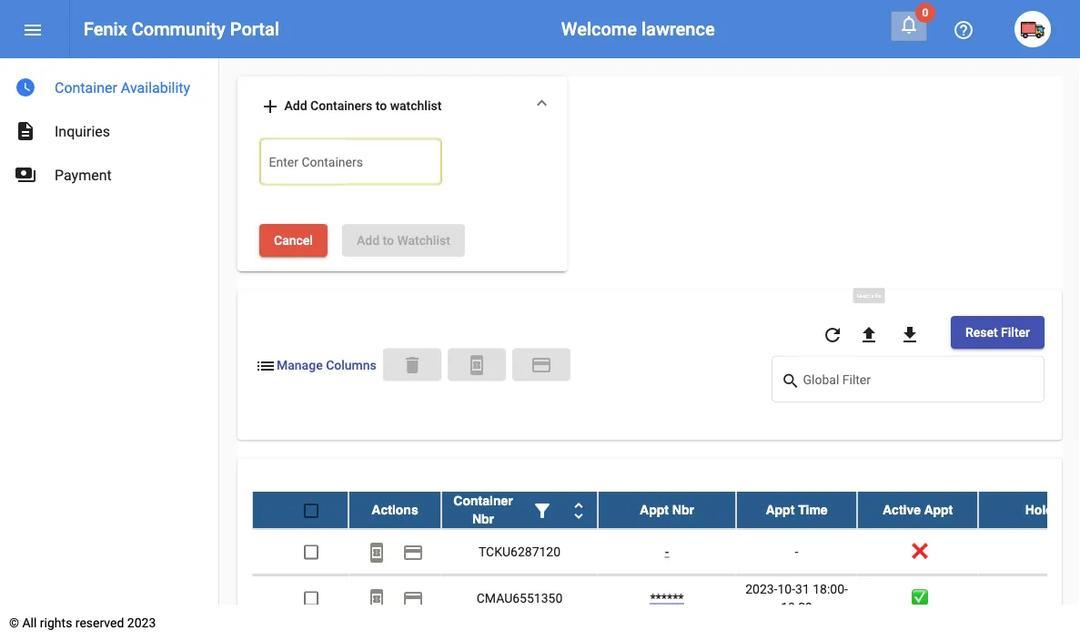 Task type: describe. For each thing, give the bounding box(es) containing it.
cell for ✅
[[979, 575, 1081, 620]]

cancel button
[[260, 224, 328, 257]]

book_online for cmau6551350
[[366, 587, 388, 609]]

cmau6551350
[[477, 590, 563, 605]]

file_download button
[[892, 316, 929, 352]]

fenix community portal
[[84, 18, 279, 40]]

© all rights reserved 2023
[[9, 615, 156, 630]]

add to watchlist
[[357, 232, 451, 248]]

no color image containing list
[[255, 355, 277, 376]]

file_upload
[[859, 324, 880, 346]]

no color image for the help_outline popup button
[[953, 19, 975, 41]]

actions column header
[[349, 491, 442, 528]]

menu
[[22, 19, 44, 41]]

31
[[796, 581, 810, 596]]

delete image
[[401, 355, 423, 376]]

tcku6287120
[[479, 544, 561, 559]]

help_outline button
[[946, 11, 983, 47]]

reset filter
[[966, 324, 1031, 339]]

❌
[[912, 544, 925, 559]]

delete
[[401, 355, 423, 376]]

availability
[[121, 79, 190, 96]]

no color image containing search
[[782, 370, 804, 392]]

no color image containing add
[[260, 95, 281, 117]]

appt nbr column header
[[598, 491, 737, 528]]

2023
[[127, 615, 156, 630]]

grid containing filter_alt
[[252, 491, 1081, 641]]

payments
[[15, 164, 36, 186]]

column header containing filter_alt
[[442, 491, 598, 528]]

active
[[883, 502, 922, 517]]

row containing filter_alt
[[252, 491, 1081, 528]]

list
[[255, 355, 277, 376]]

watchlist
[[397, 232, 451, 248]]

menu button
[[15, 11, 51, 47]]

appt for appt time
[[766, 502, 795, 517]]

add to watchlist button
[[342, 224, 465, 257]]

no color image containing payment
[[402, 541, 424, 563]]

******
[[651, 590, 684, 605]]

appt time column header
[[737, 491, 858, 528]]

reset filter button
[[952, 316, 1045, 349]]

lawrence
[[642, 18, 715, 40]]

2 row from the top
[[252, 528, 1081, 575]]

0 vertical spatial book_online button
[[448, 348, 506, 381]]

welcome
[[562, 18, 637, 40]]

2023-10-31 18:00- 18:29
[[746, 581, 849, 614]]

2023-
[[746, 581, 778, 596]]

welcome lawrence
[[562, 18, 715, 40]]

payment
[[55, 166, 112, 183]]

no color image for payment button related to cmau6551350
[[402, 587, 424, 609]]

time
[[799, 502, 828, 517]]

0 vertical spatial book_online
[[466, 355, 488, 376]]

add inside add add containers to watchlist
[[285, 98, 307, 113]]

reserved
[[75, 615, 124, 630]]

containers
[[311, 98, 373, 113]]

appt for appt nbr
[[640, 502, 669, 517]]

no color image for file_download button
[[900, 324, 921, 346]]

holds column header
[[979, 491, 1081, 528]]

Global Watchlist Filter field
[[804, 375, 1036, 390]]

help_outline
[[953, 19, 975, 41]]

payment for tcku6287120
[[402, 541, 424, 563]]

filter_alt button
[[524, 491, 561, 528]]

no color image inside file_upload button
[[859, 324, 880, 346]]

delete button
[[383, 348, 442, 381]]

search
[[782, 371, 801, 390]]

2 - from the left
[[795, 544, 799, 559]]

3 row from the top
[[252, 575, 1081, 621]]

add inside button
[[357, 232, 380, 248]]

no color image inside navigation
[[15, 120, 36, 142]]

3 appt from the left
[[925, 502, 954, 517]]

add add containers to watchlist
[[260, 95, 442, 117]]

18:00-
[[813, 581, 849, 596]]



Task type: locate. For each thing, give the bounding box(es) containing it.
filter_alt
[[532, 499, 554, 521]]

1 horizontal spatial appt
[[766, 502, 795, 517]]

add right add on the top of the page
[[285, 98, 307, 113]]

0 vertical spatial payment
[[531, 355, 553, 376]]

2 vertical spatial book_online
[[366, 587, 388, 609]]

appt
[[640, 502, 669, 517], [766, 502, 795, 517], [925, 502, 954, 517]]

no color image containing menu
[[22, 19, 44, 41]]

active appt
[[883, 502, 954, 517]]

1 vertical spatial add
[[357, 232, 380, 248]]

1 appt from the left
[[640, 502, 669, 517]]

notifications_none
[[899, 14, 921, 36]]

1 horizontal spatial add
[[357, 232, 380, 248]]

notifications_none button
[[891, 11, 928, 41]]

no color image containing description
[[15, 120, 36, 142]]

no color image containing refresh
[[822, 324, 844, 346]]

0 vertical spatial container
[[55, 79, 117, 96]]

0 horizontal spatial nbr
[[473, 511, 494, 526]]

0 horizontal spatial add
[[285, 98, 307, 113]]

unfold_more button
[[561, 491, 597, 528]]

1 vertical spatial container
[[454, 493, 513, 508]]

2 vertical spatial payment
[[402, 587, 424, 609]]

add
[[285, 98, 307, 113], [357, 232, 380, 248]]

no color image inside 'refresh' button
[[822, 324, 844, 346]]

active appt column header
[[858, 491, 979, 528]]

grid
[[252, 491, 1081, 641]]

description
[[15, 120, 36, 142]]

no color image for 'refresh' button
[[822, 324, 844, 346]]

reset
[[966, 324, 999, 339]]

None text field
[[269, 156, 433, 174]]

no color image containing unfold_more
[[568, 499, 590, 521]]

book_online button for tcku6287120
[[359, 533, 395, 569]]

navigation containing watch_later
[[0, 58, 219, 197]]

1 vertical spatial payment
[[402, 541, 424, 563]]

row
[[252, 491, 1081, 528], [252, 528, 1081, 575], [252, 575, 1081, 621]]

no color image containing file_upload
[[859, 324, 880, 346]]

1 vertical spatial cell
[[979, 575, 1081, 620]]

appt nbr
[[640, 502, 695, 517]]

no color image inside menu button
[[22, 19, 44, 41]]

list manage columns
[[255, 355, 377, 376]]

0 vertical spatial payment button
[[512, 348, 571, 381]]

book_online button for cmau6551350
[[359, 579, 395, 616]]

no color image containing watch_later
[[15, 76, 36, 98]]

community
[[132, 18, 226, 40]]

no color image containing help_outline
[[953, 19, 975, 41]]

no color image for filter_alt popup button
[[532, 499, 554, 521]]

fenix
[[84, 18, 127, 40]]

columns
[[326, 358, 377, 373]]

manage
[[277, 358, 323, 373]]

no color image inside notifications_none popup button
[[899, 14, 921, 36]]

no color image inside book_online button
[[466, 355, 488, 376]]

watchlist
[[390, 98, 442, 113]]

holds
[[1026, 502, 1061, 517]]

rights
[[40, 615, 72, 630]]

0 vertical spatial add
[[285, 98, 307, 113]]

book_online for tcku6287120
[[366, 541, 388, 563]]

0 horizontal spatial appt
[[640, 502, 669, 517]]

nbr for appt nbr
[[673, 502, 695, 517]]

-
[[665, 544, 670, 559], [795, 544, 799, 559]]

container inside column header
[[454, 493, 513, 508]]

****** link
[[651, 590, 684, 605]]

appt time
[[766, 502, 828, 517]]

container up inquiries
[[55, 79, 117, 96]]

payment button for cmau6551350
[[395, 579, 432, 616]]

row up - link
[[252, 491, 1081, 528]]

©
[[9, 615, 19, 630]]

1 vertical spatial book_online
[[366, 541, 388, 563]]

container left filter_alt popup button
[[454, 493, 513, 508]]

no color image inside the help_outline popup button
[[953, 19, 975, 41]]

2 vertical spatial book_online button
[[359, 579, 395, 616]]

column header
[[442, 491, 598, 528]]

no color image containing payments
[[15, 164, 36, 186]]

portal
[[230, 18, 279, 40]]

to
[[376, 98, 387, 113], [383, 232, 394, 248]]

no color image containing filter_alt
[[532, 499, 554, 521]]

all
[[22, 615, 37, 630]]

no color image for menu button
[[22, 19, 44, 41]]

container for nbr
[[454, 493, 513, 508]]

actions
[[372, 502, 419, 517]]

no color image
[[260, 95, 281, 117], [15, 120, 36, 142], [859, 324, 880, 346], [782, 370, 804, 392], [366, 541, 388, 563], [402, 541, 424, 563], [366, 587, 388, 609]]

2 cell from the top
[[979, 575, 1081, 620]]

refresh button
[[815, 316, 851, 352]]

0 horizontal spatial container
[[55, 79, 117, 96]]

payment button
[[512, 348, 571, 381], [395, 533, 432, 569], [395, 579, 432, 616]]

filter
[[1002, 324, 1031, 339]]

no color image for unfold_more button
[[568, 499, 590, 521]]

1 horizontal spatial container
[[454, 493, 513, 508]]

2 vertical spatial payment button
[[395, 579, 432, 616]]

row down - link
[[252, 575, 1081, 621]]

no color image containing book_online
[[466, 355, 488, 376]]

nbr up ****** link
[[673, 502, 695, 517]]

to inside button
[[383, 232, 394, 248]]

no color image inside unfold_more button
[[568, 499, 590, 521]]

add left watchlist
[[357, 232, 380, 248]]

cell for ❌
[[979, 528, 1081, 574]]

1 vertical spatial book_online button
[[359, 533, 395, 569]]

navigation
[[0, 58, 219, 197]]

1 horizontal spatial nbr
[[673, 502, 695, 517]]

cancel
[[274, 232, 313, 248]]

no color image for notifications_none popup button
[[899, 14, 921, 36]]

1 horizontal spatial -
[[795, 544, 799, 559]]

container for availability
[[55, 79, 117, 96]]

1 row from the top
[[252, 491, 1081, 528]]

- up 31
[[795, 544, 799, 559]]

no color image for topmost payment button
[[531, 355, 553, 376]]

0 vertical spatial cell
[[979, 528, 1081, 574]]

no color image inside file_download button
[[900, 324, 921, 346]]

payment for cmau6551350
[[402, 587, 424, 609]]

- down appt nbr column header
[[665, 544, 670, 559]]

✅
[[912, 590, 925, 605]]

nbr up tcku6287120
[[473, 511, 494, 526]]

1 vertical spatial payment button
[[395, 533, 432, 569]]

cell
[[979, 528, 1081, 574], [979, 575, 1081, 620]]

unfold_more
[[568, 499, 590, 521]]

to inside add add containers to watchlist
[[376, 98, 387, 113]]

file_download
[[900, 324, 921, 346]]

0 vertical spatial to
[[376, 98, 387, 113]]

2 horizontal spatial appt
[[925, 502, 954, 517]]

- link
[[665, 544, 670, 559]]

no color image for book_online button to the top
[[466, 355, 488, 376]]

container inside navigation
[[55, 79, 117, 96]]

2 appt from the left
[[766, 502, 795, 517]]

payment button for tcku6287120
[[395, 533, 432, 569]]

container nbr
[[454, 493, 513, 526]]

18:29
[[781, 599, 813, 614]]

nbr inside "container nbr"
[[473, 511, 494, 526]]

10-
[[778, 581, 796, 596]]

watch_later
[[15, 76, 36, 98]]

book_online
[[466, 355, 488, 376], [366, 541, 388, 563], [366, 587, 388, 609]]

container
[[55, 79, 117, 96], [454, 493, 513, 508]]

nbr
[[673, 502, 695, 517], [473, 511, 494, 526]]

file_upload button
[[851, 316, 888, 352]]

no color image
[[899, 14, 921, 36], [22, 19, 44, 41], [953, 19, 975, 41], [15, 76, 36, 98], [15, 164, 36, 186], [822, 324, 844, 346], [900, 324, 921, 346], [255, 355, 277, 376], [466, 355, 488, 376], [531, 355, 553, 376], [532, 499, 554, 521], [568, 499, 590, 521], [402, 587, 424, 609]]

refresh
[[822, 324, 844, 346]]

container availability
[[55, 79, 190, 96]]

nbr for container nbr
[[473, 511, 494, 526]]

no color image inside filter_alt popup button
[[532, 499, 554, 521]]

inquiries
[[55, 122, 110, 140]]

appt right active
[[925, 502, 954, 517]]

book_online button
[[448, 348, 506, 381], [359, 533, 395, 569], [359, 579, 395, 616]]

no color image containing notifications_none
[[899, 14, 921, 36]]

row down the appt nbr
[[252, 528, 1081, 575]]

1 vertical spatial to
[[383, 232, 394, 248]]

add
[[260, 95, 281, 117]]

0 horizontal spatial -
[[665, 544, 670, 559]]

payment
[[531, 355, 553, 376], [402, 541, 424, 563], [402, 587, 424, 609]]

appt left time
[[766, 502, 795, 517]]

1 cell from the top
[[979, 528, 1081, 574]]

appt up - link
[[640, 502, 669, 517]]

1 - from the left
[[665, 544, 670, 559]]

no color image containing file_download
[[900, 324, 921, 346]]



Task type: vqa. For each thing, say whether or not it's contained in the screenshot.
nbr for Appt Nbr
yes



